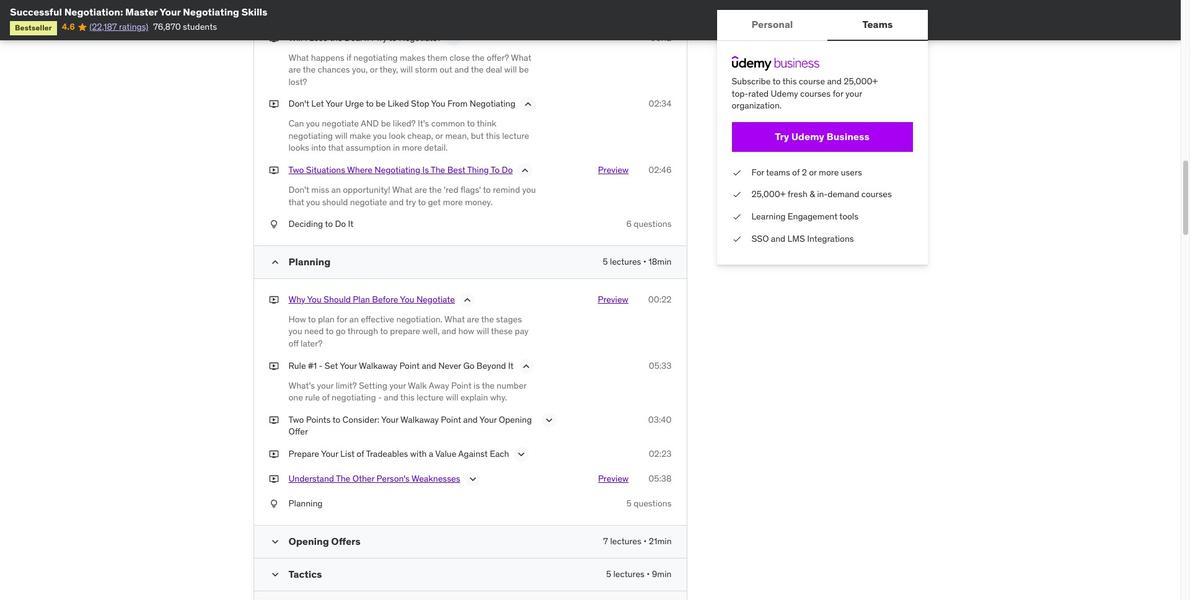 Task type: locate. For each thing, give the bounding box(es) containing it.
don't let your urge to be liked stop you from negotiating
[[289, 98, 516, 109]]

2 horizontal spatial negotiating
[[470, 98, 516, 109]]

0 vertical spatial lectures
[[610, 256, 641, 267]]

- right #1
[[319, 360, 323, 371]]

two inside two points to consider: your walkaway point and your opening offer
[[289, 414, 304, 425]]

1 planning from the top
[[289, 255, 331, 268]]

happens
[[311, 52, 344, 63]]

lecture down "away"
[[417, 392, 444, 403]]

xsmall image left let
[[269, 98, 279, 110]]

tradeables
[[366, 448, 408, 459]]

0 horizontal spatial the
[[336, 473, 350, 484]]

1 vertical spatial or
[[435, 130, 443, 141]]

1 vertical spatial -
[[378, 392, 382, 403]]

0 vertical spatial walkaway
[[359, 360, 397, 371]]

you right the stop at the left
[[431, 98, 446, 109]]

limit?
[[336, 380, 357, 391]]

small image
[[269, 535, 281, 548], [269, 568, 281, 581]]

an up through
[[349, 314, 359, 325]]

0 vertical spatial preview
[[598, 164, 629, 175]]

1 vertical spatial this
[[486, 130, 500, 141]]

00:22
[[648, 294, 672, 305]]

1 vertical spatial small image
[[269, 568, 281, 581]]

1 vertical spatial •
[[644, 535, 647, 547]]

0 vertical spatial more
[[402, 142, 422, 153]]

2 horizontal spatial more
[[819, 167, 839, 178]]

to right 'points'
[[333, 414, 340, 425]]

1 vertical spatial two
[[289, 414, 304, 425]]

0 horizontal spatial you
[[307, 294, 322, 305]]

76,870
[[153, 21, 181, 32]]

how to plan for an effective negotiation. what are the stages you need to go through to prepare well, and how will these pay off later?
[[289, 314, 529, 349]]

walkaway inside two points to consider: your walkaway point and your opening offer
[[400, 414, 439, 425]]

do down 'should'
[[335, 218, 346, 230]]

deal
[[345, 32, 362, 43]]

1 horizontal spatial that
[[328, 142, 344, 153]]

1 horizontal spatial 25,000+
[[844, 76, 878, 87]]

don't inside don't miss an opportunity! what are the 'red flags' to remind you that you should negotiate and try to get more money.
[[289, 184, 309, 195]]

1 preview from the top
[[598, 164, 629, 175]]

udemy up organization.
[[771, 88, 798, 99]]

1 horizontal spatial opening
[[499, 414, 532, 425]]

1 horizontal spatial more
[[443, 196, 463, 207]]

person's
[[377, 473, 410, 484]]

2 preview from the top
[[598, 294, 629, 305]]

2 horizontal spatial or
[[809, 167, 817, 178]]

it down 'opportunity!' on the top
[[348, 218, 354, 230]]

students
[[183, 21, 217, 32]]

explain
[[461, 392, 488, 403]]

points
[[306, 414, 331, 425]]

hide lecture description image
[[448, 32, 460, 44], [522, 98, 534, 111], [519, 164, 531, 177], [520, 360, 532, 372]]

off
[[289, 338, 299, 349]]

planning for 5 questions
[[289, 498, 323, 509]]

• left 18min
[[643, 256, 647, 267]]

of
[[792, 167, 800, 178], [322, 392, 330, 403], [357, 448, 364, 459]]

negotiating
[[354, 52, 398, 63], [289, 130, 333, 141], [332, 392, 376, 403]]

lecture right but
[[502, 130, 529, 141]]

questions for 6 questions
[[634, 218, 672, 230]]

0 horizontal spatial are
[[289, 64, 301, 75]]

hide lecture description image for what happens if negotiating makes them close the offer? what are the chances you, or they, will storm out and the deal will be lost?
[[448, 32, 460, 44]]

are inside what happens if negotiating makes them close the offer? what are the chances you, or they, will storm out and the deal will be lost?
[[289, 64, 301, 75]]

fresh
[[788, 189, 808, 200]]

walkaway for set
[[359, 360, 397, 371]]

2 questions from the top
[[634, 498, 672, 509]]

negotiating inside 'what's your limit? setting your walk away point is the number one rule of negotiating - and this lecture will explain why.'
[[332, 392, 376, 403]]

point inside two points to consider: your walkaway point and your opening offer
[[441, 414, 461, 425]]

this inside can you negotiate and be liked? it's common to think negotiating will make you look cheap, or mean, but this lecture looks into that assumption in more detail.
[[486, 130, 500, 141]]

will inside how to plan for an effective negotiation. what are the stages you need to go through to prepare well, and how will these pay off later?
[[477, 326, 489, 337]]

will right how
[[477, 326, 489, 337]]

udemy up for teams of 2 or more users
[[791, 130, 825, 143]]

0 vertical spatial this
[[783, 76, 797, 87]]

25,000+ up learning
[[752, 189, 786, 200]]

negotiating inside what happens if negotiating makes them close the offer? what are the chances you, or they, will storm out and the deal will be lost?
[[354, 52, 398, 63]]

prepare your list of tradeables with a value against each
[[289, 448, 509, 459]]

or
[[370, 64, 378, 75], [435, 130, 443, 141], [809, 167, 817, 178]]

from
[[448, 98, 468, 109]]

7 lectures • 21min
[[603, 535, 672, 547]]

and down close
[[455, 64, 469, 75]]

teams button
[[828, 10, 928, 40]]

make
[[350, 130, 371, 141]]

2 horizontal spatial you
[[431, 98, 446, 109]]

0 horizontal spatial courses
[[800, 88, 831, 99]]

1 vertical spatial are
[[415, 184, 427, 195]]

are up how
[[467, 314, 479, 325]]

25,000+ inside subscribe to this course and 25,000+ top‑rated udemy courses for your organization.
[[844, 76, 878, 87]]

1 vertical spatial negotiate
[[350, 196, 387, 207]]

•
[[643, 256, 647, 267], [644, 535, 647, 547], [647, 568, 650, 579]]

0 vertical spatial it
[[348, 218, 354, 230]]

0 vertical spatial 25,000+
[[844, 76, 878, 87]]

walkaway for consider:
[[400, 414, 439, 425]]

1 horizontal spatial are
[[415, 184, 427, 195]]

5 lectures • 18min
[[603, 256, 672, 267]]

point down explain
[[441, 414, 461, 425]]

to inside two points to consider: your walkaway point and your opening offer
[[333, 414, 340, 425]]

0 vertical spatial planning
[[289, 255, 331, 268]]

preview up 5 questions
[[598, 473, 629, 484]]

1 horizontal spatial try
[[775, 130, 789, 143]]

more down cheap, on the left of the page
[[402, 142, 422, 153]]

5 down 7
[[606, 568, 611, 579]]

try right the if
[[376, 32, 387, 43]]

show lecture description image
[[515, 448, 528, 461]]

2 small image from the top
[[269, 568, 281, 581]]

2 vertical spatial be
[[381, 118, 391, 129]]

in-
[[817, 189, 828, 200]]

2 vertical spatial negotiating
[[375, 164, 420, 175]]

this
[[783, 76, 797, 87], [486, 130, 500, 141], [400, 392, 415, 403]]

lectures right 7
[[610, 535, 642, 547]]

1 vertical spatial lectures
[[610, 535, 642, 547]]

master
[[125, 6, 158, 18]]

walkaway up 'setting'
[[359, 360, 397, 371]]

it
[[348, 218, 354, 230], [508, 360, 514, 371]]

0 vertical spatial negotiating
[[183, 6, 239, 18]]

2 i from the left
[[372, 32, 374, 43]]

be inside can you negotiate and be liked? it's common to think negotiating will make you look cheap, or mean, but this lecture looks into that assumption in more detail.
[[381, 118, 391, 129]]

lectures
[[610, 256, 641, 267], [610, 535, 642, 547], [613, 568, 645, 579]]

1 two from the top
[[289, 164, 304, 175]]

to right urge
[[366, 98, 374, 109]]

do right the to
[[502, 164, 513, 175]]

detail.
[[424, 142, 448, 153]]

point for never
[[399, 360, 420, 371]]

0 vertical spatial or
[[370, 64, 378, 75]]

and right course
[[827, 76, 842, 87]]

1 horizontal spatial of
[[357, 448, 364, 459]]

you right before
[[400, 294, 414, 305]]

to right the if
[[389, 32, 397, 43]]

can
[[289, 118, 304, 129]]

• left '21min'
[[644, 535, 647, 547]]

lectures for tactics
[[613, 568, 645, 579]]

don't
[[289, 98, 309, 109], [289, 184, 309, 195]]

0 horizontal spatial of
[[322, 392, 330, 403]]

0 vertical spatial courses
[[800, 88, 831, 99]]

1 don't from the top
[[289, 98, 309, 109]]

to up money.
[[483, 184, 491, 195]]

i right the will
[[305, 32, 307, 43]]

of left 2
[[792, 167, 800, 178]]

this down walk
[[400, 392, 415, 403]]

situations
[[306, 164, 345, 175]]

plan
[[353, 294, 370, 305]]

1 questions from the top
[[634, 218, 672, 230]]

1 vertical spatial lecture
[[417, 392, 444, 403]]

this inside subscribe to this course and 25,000+ top‑rated udemy courses for your organization.
[[783, 76, 797, 87]]

1 horizontal spatial an
[[349, 314, 359, 325]]

0 horizontal spatial for
[[337, 314, 347, 325]]

that inside don't miss an opportunity! what are the 'red flags' to remind you that you should negotiate and try to get more money.
[[289, 196, 304, 207]]

for inside how to plan for an effective negotiation. what are the stages you need to go through to prepare well, and how will these pay off later?
[[337, 314, 347, 325]]

stop
[[411, 98, 429, 109]]

2 vertical spatial this
[[400, 392, 415, 403]]

1 horizontal spatial -
[[378, 392, 382, 403]]

two down looks
[[289, 164, 304, 175]]

are up try
[[415, 184, 427, 195]]

negotiating up into
[[289, 130, 333, 141]]

0 horizontal spatial opening
[[289, 535, 329, 547]]

1 i from the left
[[305, 32, 307, 43]]

1 vertical spatial negotiating
[[470, 98, 516, 109]]

negotiate
[[322, 118, 359, 129], [350, 196, 387, 207]]

and inside what happens if negotiating makes them close the offer? what are the chances you, or they, will storm out and the deal will be lost?
[[455, 64, 469, 75]]

hide lecture description image for what's your limit? setting your walk away point is the number one rule of negotiating - and this lecture will explain why.
[[520, 360, 532, 372]]

2 horizontal spatial of
[[792, 167, 800, 178]]

questions
[[634, 218, 672, 230], [634, 498, 672, 509]]

what
[[289, 52, 309, 63], [511, 52, 531, 63], [392, 184, 413, 195], [445, 314, 465, 325]]

opening down why.
[[499, 414, 532, 425]]

0 horizontal spatial more
[[402, 142, 422, 153]]

2 horizontal spatial this
[[783, 76, 797, 87]]

your
[[846, 88, 862, 99], [317, 380, 334, 391], [389, 380, 406, 391]]

try inside the try udemy business link
[[775, 130, 789, 143]]

be left the liked
[[376, 98, 386, 109]]

to down udemy business image
[[773, 76, 781, 87]]

2 horizontal spatial are
[[467, 314, 479, 325]]

negotiating
[[183, 6, 239, 18], [470, 98, 516, 109], [375, 164, 420, 175]]

what right offer?
[[511, 52, 531, 63]]

tab list
[[717, 10, 928, 41]]

1 vertical spatial an
[[349, 314, 359, 325]]

an inside how to plan for an effective negotiation. what are the stages you need to go through to prepare well, and how will these pay off later?
[[349, 314, 359, 325]]

opening inside two points to consider: your walkaway point and your opening offer
[[499, 414, 532, 425]]

get
[[428, 196, 441, 207]]

be inside what happens if negotiating makes them close the offer? what are the chances you, or they, will storm out and the deal will be lost?
[[519, 64, 529, 75]]

that right into
[[328, 142, 344, 153]]

1 vertical spatial for
[[337, 314, 347, 325]]

lectures left 18min
[[610, 256, 641, 267]]

mean,
[[445, 130, 469, 141]]

questions down "05:38"
[[634, 498, 672, 509]]

flags'
[[461, 184, 481, 195]]

negotiating up students
[[183, 6, 239, 18]]

show lecture description image
[[543, 414, 555, 426], [467, 473, 479, 485]]

other
[[353, 473, 375, 484]]

your left walk
[[389, 380, 406, 391]]

this left course
[[783, 76, 797, 87]]

lectures for planning
[[610, 256, 641, 267]]

2 vertical spatial more
[[443, 196, 463, 207]]

do inside button
[[502, 164, 513, 175]]

• left 9min
[[647, 568, 650, 579]]

0 horizontal spatial -
[[319, 360, 323, 371]]

are up lost?
[[289, 64, 301, 75]]

xsmall image
[[269, 98, 279, 110], [269, 164, 279, 176], [732, 189, 742, 201], [269, 218, 279, 231], [732, 233, 742, 245], [269, 294, 279, 306], [269, 414, 279, 426], [269, 448, 279, 460]]

0 horizontal spatial your
[[317, 380, 334, 391]]

• for planning
[[643, 256, 647, 267]]

it right beyond
[[508, 360, 514, 371]]

away
[[429, 380, 449, 391]]

planning right small image
[[289, 255, 331, 268]]

1 vertical spatial questions
[[634, 498, 672, 509]]

courses down course
[[800, 88, 831, 99]]

of right rule
[[322, 392, 330, 403]]

your left list
[[321, 448, 338, 459]]

1 horizontal spatial or
[[435, 130, 443, 141]]

1 vertical spatial it
[[508, 360, 514, 371]]

an
[[331, 184, 341, 195], [349, 314, 359, 325]]

0 vertical spatial be
[[519, 64, 529, 75]]

0 vertical spatial do
[[502, 164, 513, 175]]

1 horizontal spatial walkaway
[[400, 414, 439, 425]]

go
[[336, 326, 346, 337]]

negotiating down in
[[375, 164, 420, 175]]

small image for opening offers
[[269, 535, 281, 548]]

0 horizontal spatial walkaway
[[359, 360, 397, 371]]

3 preview from the top
[[598, 473, 629, 484]]

where
[[347, 164, 373, 175]]

1 vertical spatial don't
[[289, 184, 309, 195]]

25,000+ right course
[[844, 76, 878, 87]]

will
[[400, 64, 413, 75], [504, 64, 517, 75], [335, 130, 348, 141], [477, 326, 489, 337], [446, 392, 458, 403]]

for up go
[[337, 314, 347, 325]]

negotiating up they,
[[354, 52, 398, 63]]

organization.
[[732, 100, 782, 111]]

walkaway
[[359, 360, 397, 371], [400, 414, 439, 425]]

2 vertical spatial are
[[467, 314, 479, 325]]

your
[[160, 6, 181, 18], [326, 98, 343, 109], [340, 360, 357, 371], [381, 414, 399, 425], [480, 414, 497, 425], [321, 448, 338, 459]]

0 horizontal spatial that
[[289, 196, 304, 207]]

negotiate
[[417, 294, 455, 305]]

setting
[[359, 380, 387, 391]]

1 horizontal spatial for
[[833, 88, 844, 99]]

small image left opening offers
[[269, 535, 281, 548]]

1 horizontal spatial your
[[389, 380, 406, 391]]

for inside subscribe to this course and 25,000+ top‑rated udemy courses for your organization.
[[833, 88, 844, 99]]

2 vertical spatial negotiating
[[332, 392, 376, 403]]

close
[[450, 52, 470, 63]]

will
[[289, 32, 303, 43]]

0 horizontal spatial an
[[331, 184, 341, 195]]

0 vertical spatial point
[[399, 360, 420, 371]]

1 vertical spatial more
[[819, 167, 839, 178]]

1 vertical spatial negotiating
[[289, 130, 333, 141]]

two inside button
[[289, 164, 304, 175]]

0 vertical spatial small image
[[269, 535, 281, 548]]

prepare
[[390, 326, 420, 337]]

lost?
[[289, 76, 307, 87]]

2 vertical spatial 5
[[606, 568, 611, 579]]

list
[[340, 448, 355, 459]]

that up deciding on the left top
[[289, 196, 304, 207]]

your down why.
[[480, 414, 497, 425]]

2 don't from the top
[[289, 184, 309, 195]]

1 horizontal spatial i
[[372, 32, 374, 43]]

03:40
[[648, 414, 672, 425]]

miss
[[311, 184, 329, 195]]

1 horizontal spatial do
[[502, 164, 513, 175]]

to inside can you negotiate and be liked? it's common to think negotiating will make you look cheap, or mean, but this lecture looks into that assumption in more detail.
[[467, 118, 475, 129]]

0 vertical spatial udemy
[[771, 88, 798, 99]]

opening up the tactics
[[289, 535, 329, 547]]

two up offer
[[289, 414, 304, 425]]

0 vertical spatial opening
[[499, 414, 532, 425]]

2 two from the top
[[289, 414, 304, 425]]

that
[[328, 142, 344, 153], [289, 196, 304, 207]]

that inside can you negotiate and be liked? it's common to think negotiating will make you look cheap, or mean, but this lecture looks into that assumption in more detail.
[[328, 142, 344, 153]]

or up detail.
[[435, 130, 443, 141]]

to
[[389, 32, 397, 43], [773, 76, 781, 87], [366, 98, 374, 109], [467, 118, 475, 129], [483, 184, 491, 195], [418, 196, 426, 207], [325, 218, 333, 230], [308, 314, 316, 325], [326, 326, 334, 337], [380, 326, 388, 337], [333, 414, 340, 425]]

and down explain
[[463, 414, 478, 425]]

1 vertical spatial walkaway
[[400, 414, 439, 425]]

stages
[[496, 314, 522, 325]]

try udemy business link
[[732, 122, 913, 152]]

2 vertical spatial of
[[357, 448, 364, 459]]

your up rule
[[317, 380, 334, 391]]

more down 'red
[[443, 196, 463, 207]]

lms
[[788, 233, 805, 244]]

point inside 'what's your limit? setting your walk away point is the number one rule of negotiating - and this lecture will explain why.'
[[451, 380, 472, 391]]

don't left let
[[289, 98, 309, 109]]

one
[[289, 392, 303, 403]]

hide lecture description image for can you negotiate and be liked? it's common to think negotiating will make you look cheap, or mean, but this lecture looks into that assumption in more detail.
[[522, 98, 534, 111]]

1 vertical spatial courses
[[862, 189, 892, 200]]

1 small image from the top
[[269, 535, 281, 548]]

1 vertical spatial opening
[[289, 535, 329, 547]]

your up business
[[846, 88, 862, 99]]

0 vertical spatial don't
[[289, 98, 309, 109]]

to up but
[[467, 118, 475, 129]]

don't left miss
[[289, 184, 309, 195]]

1 vertical spatial 25,000+
[[752, 189, 786, 200]]

- inside 'what's your limit? setting your walk away point is the number one rule of negotiating - and this lecture will explain why.'
[[378, 392, 382, 403]]

0 vertical spatial show lecture description image
[[543, 414, 555, 426]]

i right the if
[[372, 32, 374, 43]]

76,870 students
[[153, 21, 217, 32]]

2 planning from the top
[[289, 498, 323, 509]]

opening offers
[[289, 535, 361, 547]]

negotiating inside can you negotiate and be liked? it's common to think negotiating will make you look cheap, or mean, but this lecture looks into that assumption in more detail.
[[289, 130, 333, 141]]

your up 76,870
[[160, 6, 181, 18]]

1 horizontal spatial show lecture description image
[[543, 414, 555, 426]]

and left try
[[389, 196, 404, 207]]

point up walk
[[399, 360, 420, 371]]

should
[[324, 294, 351, 305]]

0 horizontal spatial do
[[335, 218, 346, 230]]

0 horizontal spatial i
[[305, 32, 307, 43]]

walkaway down 'what's your limit? setting your walk away point is the number one rule of negotiating - and this lecture will explain why.'
[[400, 414, 439, 425]]

negotiation:
[[64, 6, 123, 18]]

0 vertical spatial negotiating
[[354, 52, 398, 63]]

what up how
[[445, 314, 465, 325]]

be right and
[[381, 118, 391, 129]]

try up teams
[[775, 130, 789, 143]]

xsmall image
[[269, 32, 279, 44], [732, 167, 742, 179], [732, 211, 742, 223], [269, 360, 279, 372], [269, 473, 279, 485], [269, 498, 279, 510]]

0 vertical spatial for
[[833, 88, 844, 99]]

pay
[[515, 326, 529, 337]]

liked?
[[393, 118, 416, 129]]

each
[[490, 448, 509, 459]]

two for two situations where negotiating is the best thing to do
[[289, 164, 304, 175]]

for
[[833, 88, 844, 99], [337, 314, 347, 325]]

you right why
[[307, 294, 322, 305]]

2 horizontal spatial your
[[846, 88, 862, 99]]

assumption
[[346, 142, 391, 153]]

and left how
[[442, 326, 456, 337]]

or right 2
[[809, 167, 817, 178]]

1 horizontal spatial this
[[486, 130, 500, 141]]



Task type: vqa. For each thing, say whether or not it's contained in the screenshot.
the right The It
yes



Task type: describe. For each thing, give the bounding box(es) containing it.
courses inside subscribe to this course and 25,000+ top‑rated udemy courses for your organization.
[[800, 88, 831, 99]]

deal
[[486, 64, 502, 75]]

rule
[[305, 392, 320, 403]]

hide lecture description image for don't miss an opportunity! what are the 'red flags' to remind you that you should negotiate and try to get more money.
[[519, 164, 531, 177]]

to
[[491, 164, 500, 175]]

you inside how to plan for an effective negotiation. what are the stages you need to go through to prepare well, and how will these pay off later?
[[289, 326, 302, 337]]

udemy inside the try udemy business link
[[791, 130, 825, 143]]

for teams of 2 or more users
[[752, 167, 862, 178]]

if
[[364, 32, 369, 43]]

what's your limit? setting your walk away point is the number one rule of negotiating - and this lecture will explain why.
[[289, 380, 527, 403]]

or inside what happens if negotiating makes them close the offer? what are the chances you, or they, will storm out and the deal will be lost?
[[370, 64, 378, 75]]

how
[[289, 314, 306, 325]]

are inside how to plan for an effective negotiation. what are the stages you need to go through to prepare well, and how will these pay off later?
[[467, 314, 479, 325]]

how
[[458, 326, 474, 337]]

number
[[497, 380, 527, 391]]

0 vertical spatial of
[[792, 167, 800, 178]]

0 horizontal spatial 25,000+
[[752, 189, 786, 200]]

1 vertical spatial be
[[376, 98, 386, 109]]

tactics
[[289, 568, 322, 580]]

makes
[[400, 52, 425, 63]]

0 vertical spatial -
[[319, 360, 323, 371]]

more inside don't miss an opportunity! what are the 'red flags' to remind you that you should negotiate and try to get more money.
[[443, 196, 463, 207]]

5 for planning
[[603, 256, 608, 267]]

why
[[289, 294, 305, 305]]

to up need
[[308, 314, 316, 325]]

xsmall image left offer
[[269, 414, 279, 426]]

7
[[603, 535, 608, 547]]

0 horizontal spatial it
[[348, 218, 354, 230]]

tab list containing personal
[[717, 10, 928, 41]]

xsmall image left situations
[[269, 164, 279, 176]]

teams
[[863, 18, 893, 31]]

in
[[393, 142, 400, 153]]

the left 'deal'
[[471, 64, 484, 75]]

to down 'should'
[[325, 218, 333, 230]]

small image
[[269, 256, 281, 268]]

you right remind
[[522, 184, 536, 195]]

tools
[[840, 211, 859, 222]]

users
[[841, 167, 862, 178]]

02:23
[[649, 448, 672, 459]]

0 vertical spatial the
[[431, 164, 445, 175]]

negotiate inside don't miss an opportunity! what are the 'red flags' to remind you that you should negotiate and try to get more money.
[[350, 196, 387, 207]]

show lecture description image for 05:38
[[467, 473, 479, 485]]

negotiate inside can you negotiate and be liked? it's common to think negotiating will make you look cheap, or mean, but this lecture looks into that assumption in more detail.
[[322, 118, 359, 129]]

bestseller
[[15, 23, 52, 32]]

negotiating inside button
[[375, 164, 420, 175]]

your inside subscribe to this course and 25,000+ top‑rated udemy courses for your organization.
[[846, 88, 862, 99]]

xsmall image left the prepare
[[269, 448, 279, 460]]

lecture inside can you negotiate and be liked? it's common to think negotiating will make you look cheap, or mean, but this lecture looks into that assumption in more detail.
[[502, 130, 529, 141]]

but
[[471, 130, 484, 141]]

integrations
[[807, 233, 854, 244]]

small image for tactics
[[269, 568, 281, 581]]

with
[[410, 448, 427, 459]]

xsmall image left why
[[269, 294, 279, 306]]

will right 'deal'
[[504, 64, 517, 75]]

think
[[477, 118, 497, 129]]

personal button
[[717, 10, 828, 40]]

preview for 00:22
[[598, 294, 629, 305]]

remind
[[493, 184, 520, 195]]

your right let
[[326, 98, 343, 109]]

go
[[463, 360, 475, 371]]

should
[[322, 196, 348, 207]]

and inside two points to consider: your walkaway point and your opening offer
[[463, 414, 478, 425]]

best
[[447, 164, 465, 175]]

need
[[304, 326, 324, 337]]

an inside don't miss an opportunity! what are the 'red flags' to remind you that you should negotiate and try to get more money.
[[331, 184, 341, 195]]

weaknesses
[[412, 473, 460, 484]]

xsmall image left sso
[[732, 233, 742, 245]]

against
[[458, 448, 488, 459]]

plan
[[318, 314, 335, 325]]

you right can
[[306, 118, 320, 129]]

the inside how to plan for an effective negotiation. what are the stages you need to go through to prepare well, and how will these pay off later?
[[481, 314, 494, 325]]

two situations where negotiating is the best thing to do
[[289, 164, 513, 175]]

0 horizontal spatial negotiating
[[183, 6, 239, 18]]

xsmall image left fresh
[[732, 189, 742, 201]]

what inside don't miss an opportunity! what are the 'red flags' to remind you that you should negotiate and try to get more money.
[[392, 184, 413, 195]]

lecture inside 'what's your limit? setting your walk away point is the number one rule of negotiating - and this lecture will explain why.'
[[417, 392, 444, 403]]

if
[[347, 52, 351, 63]]

will inside 'what's your limit? setting your walk away point is the number one rule of negotiating - and this lecture will explain why.'
[[446, 392, 458, 403]]

what inside how to plan for an effective negotiation. what are the stages you need to go through to prepare well, and how will these pay off later?
[[445, 314, 465, 325]]

don't for don't miss an opportunity! what are the 'red flags' to remind you that you should negotiate and try to get more money.
[[289, 184, 309, 195]]

subscribe to this course and 25,000+ top‑rated udemy courses for your organization.
[[732, 76, 878, 111]]

they,
[[380, 64, 398, 75]]

consider:
[[343, 414, 380, 425]]

negotiation.
[[396, 314, 443, 325]]

the right close
[[472, 52, 485, 63]]

don't for don't let your urge to be liked stop you from negotiating
[[289, 98, 309, 109]]

a
[[429, 448, 433, 459]]

two for two points to consider: your walkaway point and your opening offer
[[289, 414, 304, 425]]

is
[[423, 164, 429, 175]]

money.
[[465, 196, 493, 207]]

understand the other person's weaknesses button
[[289, 473, 460, 488]]

preview for 05:38
[[598, 473, 629, 484]]

preview for 02:46
[[598, 164, 629, 175]]

understand the other person's weaknesses
[[289, 473, 460, 484]]

look
[[389, 130, 405, 141]]

rule
[[289, 360, 306, 371]]

9min
[[652, 568, 672, 579]]

to inside subscribe to this course and 25,000+ top‑rated udemy courses for your organization.
[[773, 76, 781, 87]]

05:38
[[649, 473, 672, 484]]

the inside don't miss an opportunity! what are the 'red flags' to remind you that you should negotiate and try to get more money.
[[429, 184, 442, 195]]

more inside can you negotiate and be liked? it's common to think negotiating will make you look cheap, or mean, but this lecture looks into that assumption in more detail.
[[402, 142, 422, 153]]

your right set
[[340, 360, 357, 371]]

(22,187
[[89, 21, 117, 32]]

xsmall image left deciding on the left top
[[269, 218, 279, 231]]

lectures for opening offers
[[610, 535, 642, 547]]

your right consider:
[[381, 414, 399, 425]]

and right sso
[[771, 233, 786, 244]]

5 for tactics
[[606, 568, 611, 579]]

25,000+ fresh & in-demand courses
[[752, 189, 892, 200]]

4.6
[[62, 21, 75, 32]]

1 vertical spatial 5
[[627, 498, 632, 509]]

through
[[348, 326, 378, 337]]

successful
[[10, 6, 62, 18]]

1 vertical spatial do
[[335, 218, 346, 230]]

18min
[[649, 256, 672, 267]]

offer?
[[487, 52, 509, 63]]

to left go
[[326, 326, 334, 337]]

6
[[626, 218, 632, 230]]

6 questions
[[626, 218, 672, 230]]

liked
[[388, 98, 409, 109]]

why you should plan before you negotiate
[[289, 294, 455, 305]]

to down effective
[[380, 326, 388, 337]]

top‑rated
[[732, 88, 769, 99]]

urge
[[345, 98, 364, 109]]

try udemy business
[[775, 130, 870, 143]]

of inside 'what's your limit? setting your walk away point is the number one rule of negotiating - and this lecture will explain why.'
[[322, 392, 330, 403]]

1 horizontal spatial it
[[508, 360, 514, 371]]

point for your
[[441, 414, 461, 425]]

engagement
[[788, 211, 838, 222]]

chances
[[318, 64, 350, 75]]

1 horizontal spatial you
[[400, 294, 414, 305]]

are inside don't miss an opportunity! what are the 'red flags' to remind you that you should negotiate and try to get more money.
[[415, 184, 427, 195]]

02:34
[[649, 98, 672, 109]]

udemy business image
[[732, 56, 819, 71]]

questions for 5 questions
[[634, 498, 672, 509]]

let
[[311, 98, 324, 109]]

into
[[311, 142, 326, 153]]

value
[[435, 448, 457, 459]]

• for opening offers
[[644, 535, 647, 547]]

why.
[[490, 392, 507, 403]]

or inside can you negotiate and be liked? it's common to think negotiating will make you look cheap, or mean, but this lecture looks into that assumption in more detail.
[[435, 130, 443, 141]]

lose
[[309, 32, 328, 43]]

show lecture description image for 03:40
[[543, 414, 555, 426]]

you down miss
[[306, 196, 320, 207]]

sso and lms integrations
[[752, 233, 854, 244]]

planning for 5 lectures
[[289, 255, 331, 268]]

the left deal
[[330, 32, 343, 43]]

and left never in the bottom left of the page
[[422, 360, 436, 371]]

deciding
[[289, 218, 323, 230]]

subscribe
[[732, 76, 771, 87]]

what happens if negotiating makes them close the offer? what are the chances you, or they, will storm out and the deal will be lost?
[[289, 52, 531, 87]]

and inside don't miss an opportunity! what are the 'red flags' to remind you that you should negotiate and try to get more money.
[[389, 196, 404, 207]]

demand
[[828, 189, 860, 200]]

1 vertical spatial the
[[336, 473, 350, 484]]

the inside 'what's your limit? setting your walk away point is the number one rule of negotiating - and this lecture will explain why.'
[[482, 380, 495, 391]]

hide lecture description image
[[461, 294, 474, 306]]

walk
[[408, 380, 427, 391]]

two situations where negotiating is the best thing to do button
[[289, 164, 513, 179]]

and inside 'what's your limit? setting your walk away point is the number one rule of negotiating - and this lecture will explain why.'
[[384, 392, 398, 403]]

02:46
[[649, 164, 672, 175]]

• for tactics
[[647, 568, 650, 579]]

will down makes
[[400, 64, 413, 75]]

2 vertical spatial or
[[809, 167, 817, 178]]

#1
[[308, 360, 317, 371]]

will inside can you negotiate and be liked? it's common to think negotiating will make you look cheap, or mean, but this lecture looks into that assumption in more detail.
[[335, 130, 348, 141]]

looks
[[289, 142, 309, 153]]

1 horizontal spatial courses
[[862, 189, 892, 200]]

what down the will
[[289, 52, 309, 63]]

'red
[[444, 184, 459, 195]]

this inside 'what's your limit? setting your walk away point is the number one rule of negotiating - and this lecture will explain why.'
[[400, 392, 415, 403]]

you down and
[[373, 130, 387, 141]]

udemy inside subscribe to this course and 25,000+ top‑rated udemy courses for your organization.
[[771, 88, 798, 99]]

try
[[406, 196, 416, 207]]

the up lost?
[[303, 64, 316, 75]]

and inside subscribe to this course and 25,000+ top‑rated udemy courses for your organization.
[[827, 76, 842, 87]]

offers
[[331, 535, 361, 547]]

to right try
[[418, 196, 426, 207]]

and inside how to plan for an effective negotiation. what are the stages you need to go through to prepare well, and how will these pay off later?
[[442, 326, 456, 337]]

0 horizontal spatial try
[[376, 32, 387, 43]]

cheap,
[[408, 130, 433, 141]]



